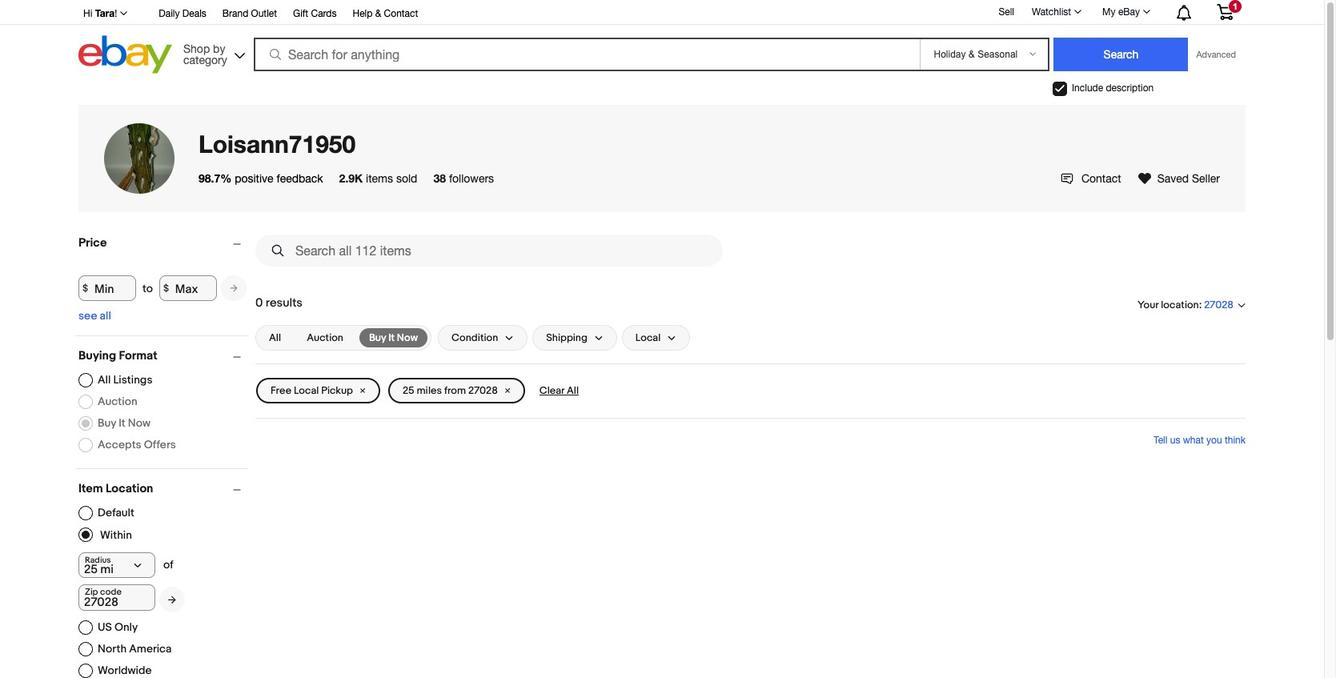 Task type: vqa. For each thing, say whether or not it's contained in the screenshot.
Air within Nike Air Jordan 4 Craft Medium Olive Mens Shoes Size 8-12 new sneakers
no



Task type: locate. For each thing, give the bounding box(es) containing it.
shipping button
[[533, 325, 617, 351]]

0 vertical spatial buy it now
[[369, 332, 418, 344]]

all for all
[[269, 332, 281, 344]]

it up the accepts
[[119, 416, 125, 430]]

0 horizontal spatial all
[[98, 373, 111, 387]]

daily
[[159, 8, 180, 19]]

miles
[[417, 384, 442, 397]]

auction
[[307, 332, 344, 344], [98, 395, 137, 408]]

local button
[[622, 325, 691, 351]]

contact right &
[[384, 8, 418, 19]]

now up 'accepts offers'
[[128, 416, 151, 430]]

contact
[[384, 8, 418, 19], [1082, 172, 1122, 185]]

0 horizontal spatial local
[[294, 384, 319, 397]]

contact left saved
[[1082, 172, 1122, 185]]

buying format
[[78, 348, 158, 364]]

item location button
[[78, 481, 248, 497]]

it
[[389, 332, 395, 344], [119, 416, 125, 430]]

1 vertical spatial now
[[128, 416, 151, 430]]

of
[[163, 558, 174, 572]]

1 horizontal spatial now
[[397, 332, 418, 344]]

buying format button
[[78, 348, 248, 364]]

None text field
[[78, 585, 155, 611]]

price button
[[78, 235, 248, 251]]

buy it now up the accepts
[[98, 416, 151, 430]]

buy it now link
[[360, 328, 428, 348]]

account navigation
[[74, 0, 1246, 25]]

1 vertical spatial contact
[[1082, 172, 1122, 185]]

0 vertical spatial auction
[[307, 332, 344, 344]]

none submit inside shop by category banner
[[1054, 38, 1189, 71]]

all listings
[[98, 373, 153, 387]]

0 vertical spatial local
[[636, 332, 661, 344]]

to
[[143, 281, 153, 295]]

hi
[[83, 8, 92, 19]]

local
[[636, 332, 661, 344], [294, 384, 319, 397]]

25 miles from 27028
[[403, 384, 498, 397]]

local right shipping dropdown button
[[636, 332, 661, 344]]

all
[[100, 309, 111, 323]]

shop by category button
[[176, 36, 248, 70]]

1 vertical spatial buy it now
[[98, 416, 151, 430]]

38 followers
[[434, 171, 494, 185]]

auction link
[[297, 328, 353, 348]]

27028 inside your location : 27028
[[1205, 299, 1234, 312]]

all
[[269, 332, 281, 344], [98, 373, 111, 387], [567, 384, 579, 397]]

free local pickup link
[[256, 378, 380, 404]]

buy it now inside "link"
[[369, 332, 418, 344]]

1 vertical spatial buy
[[98, 416, 116, 430]]

tell us what you think
[[1154, 435, 1246, 446]]

0 horizontal spatial auction
[[98, 395, 137, 408]]

sold
[[396, 172, 418, 185]]

accepts
[[98, 438, 141, 452]]

Maximum Value in $ text field
[[159, 275, 217, 301]]

clear all
[[540, 384, 579, 397]]

all link
[[259, 328, 291, 348]]

0 horizontal spatial contact
[[384, 8, 418, 19]]

auction right all link
[[307, 332, 344, 344]]

buy
[[369, 332, 386, 344], [98, 416, 116, 430]]

think
[[1225, 435, 1246, 446]]

$ right to
[[163, 282, 169, 294]]

0 vertical spatial buy
[[369, 332, 386, 344]]

outlet
[[251, 8, 277, 19]]

brand
[[222, 8, 248, 19]]

27028 right : at top right
[[1205, 299, 1234, 312]]

contact inside account navigation
[[384, 8, 418, 19]]

$
[[83, 282, 88, 294], [163, 282, 169, 294]]

cards
[[311, 8, 337, 19]]

it right auction link
[[389, 332, 395, 344]]

0 horizontal spatial 27028
[[468, 384, 498, 397]]

all down 0 results
[[269, 332, 281, 344]]

now up 25
[[397, 332, 418, 344]]

1 horizontal spatial it
[[389, 332, 395, 344]]

0 horizontal spatial buy
[[98, 416, 116, 430]]

Search for anything text field
[[256, 39, 917, 70]]

1 horizontal spatial buy
[[369, 332, 386, 344]]

1 vertical spatial it
[[119, 416, 125, 430]]

2.9k items sold
[[339, 171, 418, 185]]

all down buying on the left bottom
[[98, 373, 111, 387]]

1 horizontal spatial buy it now
[[369, 332, 418, 344]]

auction inside "0 results" main content
[[307, 332, 344, 344]]

1 vertical spatial 27028
[[468, 384, 498, 397]]

Buy It Now selected text field
[[369, 331, 418, 345]]

1 vertical spatial local
[[294, 384, 319, 397]]

1 $ from the left
[[83, 282, 88, 294]]

0 vertical spatial 27028
[[1205, 299, 1234, 312]]

accepts offers
[[98, 438, 176, 452]]

1 horizontal spatial auction
[[307, 332, 344, 344]]

feedback
[[277, 172, 323, 185]]

buy right auction link
[[369, 332, 386, 344]]

items
[[366, 172, 393, 185]]

27028 for your location : 27028
[[1205, 299, 1234, 312]]

Search all 112 items field
[[255, 235, 723, 267]]

auction down all listings link
[[98, 395, 137, 408]]

north america link
[[78, 642, 172, 657]]

None submit
[[1054, 38, 1189, 71]]

location
[[1161, 298, 1199, 311]]

sell link
[[992, 6, 1022, 17]]

2.9k
[[339, 171, 363, 185]]

us only link
[[78, 621, 138, 635]]

see all
[[78, 309, 111, 323]]

daily deals
[[159, 8, 206, 19]]

help & contact link
[[353, 6, 418, 23]]

27028
[[1205, 299, 1234, 312], [468, 384, 498, 397]]

buy it now up 25
[[369, 332, 418, 344]]

listings
[[113, 373, 153, 387]]

$ up the see
[[83, 282, 88, 294]]

buy inside text field
[[369, 332, 386, 344]]

price
[[78, 235, 107, 251]]

1 horizontal spatial 27028
[[1205, 299, 1234, 312]]

local right free
[[294, 384, 319, 397]]

:
[[1199, 298, 1202, 311]]

1 horizontal spatial $
[[163, 282, 169, 294]]

sell
[[999, 6, 1015, 17]]

buy up the accepts
[[98, 416, 116, 430]]

gift cards
[[293, 8, 337, 19]]

your
[[1138, 298, 1159, 311]]

free
[[271, 384, 292, 397]]

27028 right the from
[[468, 384, 498, 397]]

0 horizontal spatial $
[[83, 282, 88, 294]]

0 vertical spatial contact
[[384, 8, 418, 19]]

category
[[183, 53, 227, 66]]

98.7%
[[199, 171, 232, 185]]

brand outlet
[[222, 8, 277, 19]]

saved
[[1158, 172, 1189, 185]]

shop by category banner
[[74, 0, 1246, 78]]

daily deals link
[[159, 6, 206, 23]]

it inside buy it now text field
[[389, 332, 395, 344]]

1 horizontal spatial local
[[636, 332, 661, 344]]

default
[[98, 506, 134, 520]]

my ebay link
[[1094, 2, 1158, 22]]

all right 'clear'
[[567, 384, 579, 397]]

0
[[255, 296, 263, 311]]

saved seller
[[1158, 172, 1220, 185]]

ebay
[[1119, 6, 1140, 18]]

0 vertical spatial it
[[389, 332, 395, 344]]

0 vertical spatial now
[[397, 332, 418, 344]]

clear all link
[[533, 378, 585, 404]]

advanced link
[[1189, 38, 1244, 70]]

1 horizontal spatial all
[[269, 332, 281, 344]]

only
[[114, 621, 138, 634]]

2 $ from the left
[[163, 282, 169, 294]]

loisann71950 image
[[104, 123, 175, 194]]



Task type: describe. For each thing, give the bounding box(es) containing it.
1
[[1233, 2, 1238, 11]]

shipping
[[546, 332, 588, 344]]

1 horizontal spatial contact
[[1082, 172, 1122, 185]]

98.7% positive feedback
[[199, 171, 323, 185]]

loisann71950 link
[[199, 130, 356, 159]]

shop
[[183, 42, 210, 55]]

saved seller button
[[1138, 171, 1220, 187]]

all listings link
[[78, 373, 153, 388]]

loisann71950
[[199, 130, 356, 159]]

location
[[106, 481, 153, 497]]

deals
[[182, 8, 206, 19]]

you
[[1207, 435, 1223, 446]]

tara
[[95, 7, 115, 19]]

from
[[444, 384, 466, 397]]

shop by category
[[183, 42, 227, 66]]

0 results main content
[[255, 228, 1246, 475]]

gift cards link
[[293, 6, 337, 23]]

local inside dropdown button
[[636, 332, 661, 344]]

include
[[1072, 83, 1104, 94]]

us only
[[98, 621, 138, 634]]

local inside "link"
[[294, 384, 319, 397]]

help
[[353, 8, 373, 19]]

us
[[1171, 435, 1181, 446]]

north
[[98, 642, 127, 656]]

advanced
[[1197, 50, 1236, 59]]

gift
[[293, 8, 308, 19]]

pickup
[[321, 384, 353, 397]]

worldwide link
[[78, 664, 152, 678]]

help & contact
[[353, 8, 418, 19]]

0 horizontal spatial it
[[119, 416, 125, 430]]

27028 for 25 miles from 27028
[[468, 384, 498, 397]]

what
[[1183, 435, 1204, 446]]

all for all listings
[[98, 373, 111, 387]]

1 link
[[1208, 0, 1244, 23]]

by
[[213, 42, 225, 55]]

america
[[129, 642, 172, 656]]

free local pickup
[[271, 384, 353, 397]]

2 horizontal spatial all
[[567, 384, 579, 397]]

25 miles from 27028 link
[[388, 378, 525, 404]]

my ebay
[[1103, 6, 1140, 18]]

see all button
[[78, 309, 111, 323]]

!
[[115, 8, 117, 19]]

description
[[1106, 83, 1154, 94]]

condition
[[452, 332, 498, 344]]

my
[[1103, 6, 1116, 18]]

0 horizontal spatial buy it now
[[98, 416, 151, 430]]

condition button
[[438, 325, 528, 351]]

hi tara !
[[83, 7, 117, 19]]

apply within filter image
[[168, 595, 176, 605]]

tell
[[1154, 435, 1168, 446]]

format
[[119, 348, 158, 364]]

followers
[[449, 172, 494, 185]]

watchlist
[[1032, 6, 1072, 18]]

item
[[78, 481, 103, 497]]

us
[[98, 621, 112, 634]]

clear
[[540, 384, 565, 397]]

north america
[[98, 642, 172, 656]]

Minimum Value in $ text field
[[78, 275, 136, 301]]

brand outlet link
[[222, 6, 277, 23]]

item location
[[78, 481, 153, 497]]

now inside text field
[[397, 332, 418, 344]]

buying
[[78, 348, 116, 364]]

&
[[375, 8, 381, 19]]

$ for minimum value in $ text box
[[83, 282, 88, 294]]

seller
[[1192, 172, 1220, 185]]

watchlist link
[[1023, 2, 1089, 22]]

your location : 27028
[[1138, 298, 1234, 312]]

offers
[[144, 438, 176, 452]]

25
[[403, 384, 414, 397]]

1 vertical spatial auction
[[98, 395, 137, 408]]

include description
[[1072, 83, 1154, 94]]

0 horizontal spatial now
[[128, 416, 151, 430]]

default link
[[78, 506, 134, 521]]

$ for maximum value in $ text field
[[163, 282, 169, 294]]

contact link
[[1061, 172, 1122, 185]]

results
[[266, 296, 303, 311]]



